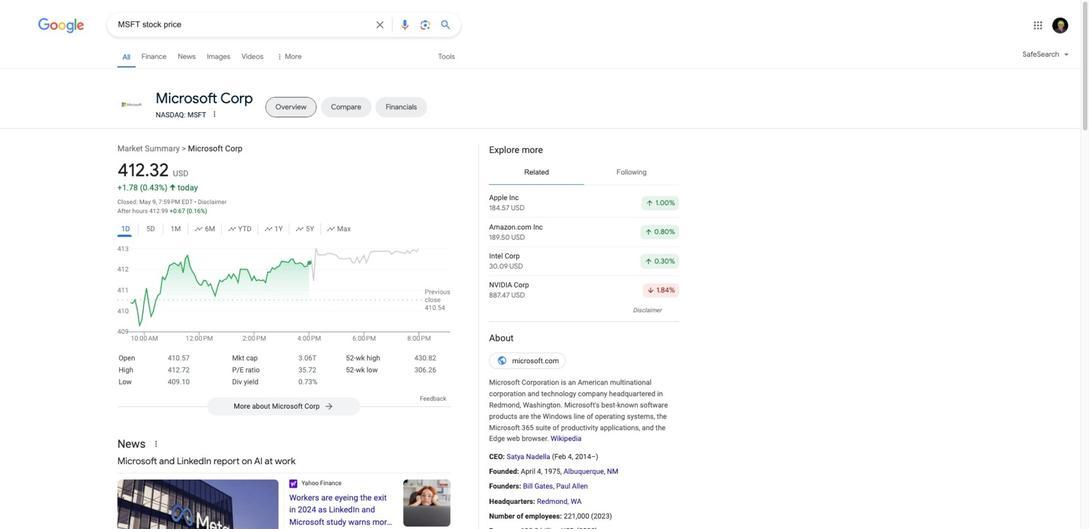 Task type: describe. For each thing, give the bounding box(es) containing it.
up by 0.43% element
[[140, 183, 176, 193]]

5 years element
[[296, 224, 314, 235]]

6 months element
[[195, 224, 215, 235]]

1 year element
[[264, 224, 283, 235]]

more options image
[[210, 110, 219, 118]]

search by image image
[[420, 19, 432, 31]]



Task type: locate. For each thing, give the bounding box(es) containing it.
group
[[118, 221, 451, 240]]

thumbnail image for microsoft corp image
[[118, 97, 146, 113]]

more options image
[[209, 109, 220, 119]]

search by voice image
[[399, 19, 411, 31]]

tab panel
[[490, 189, 680, 305]]

tab list
[[118, 90, 680, 121]]

section
[[479, 141, 680, 530]]

year to date element
[[228, 224, 252, 235]]

google image
[[38, 18, 85, 34]]

None search field
[[0, 13, 461, 37]]

Search text field
[[118, 14, 368, 36]]

list
[[118, 45, 306, 68]]

navigation
[[0, 45, 1082, 74]]

heading
[[156, 90, 253, 108], [490, 144, 680, 156], [490, 332, 680, 345], [289, 493, 393, 529]]



Task type: vqa. For each thing, say whether or not it's contained in the screenshot.
search box
yes



